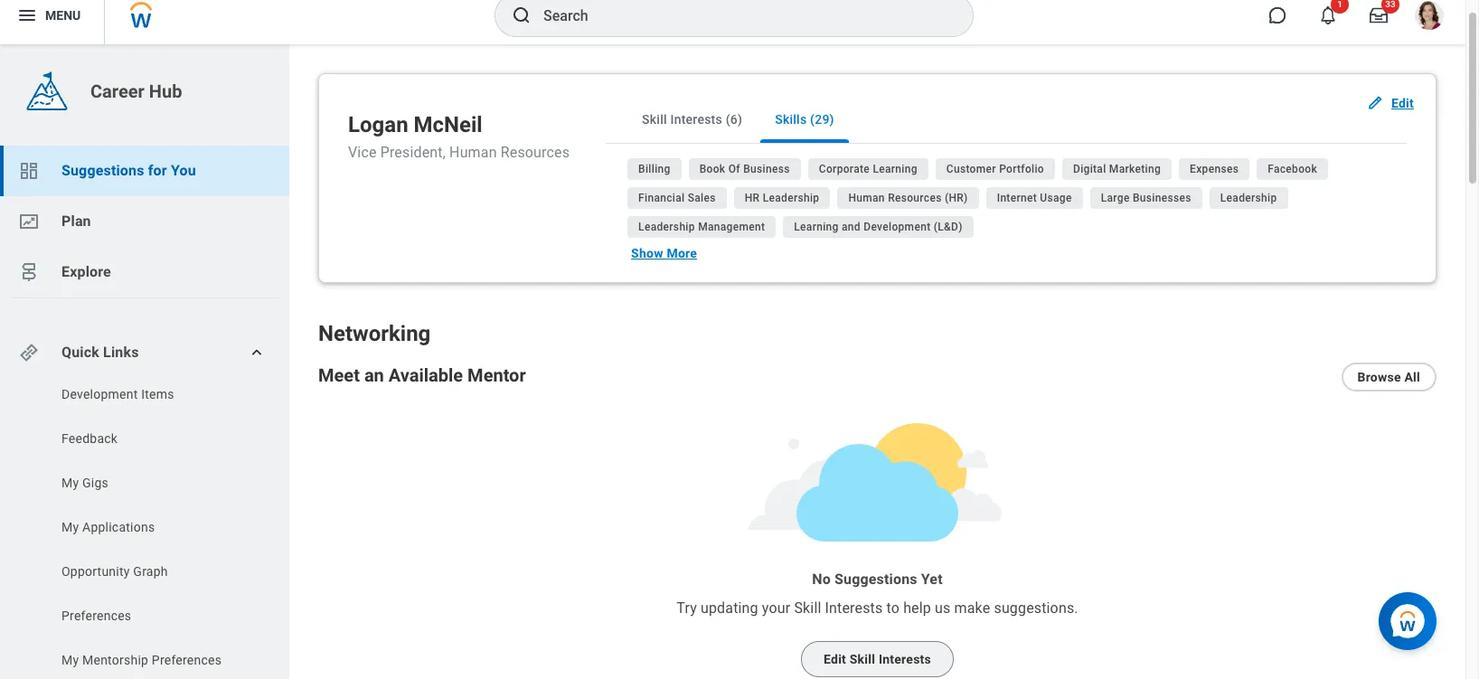 Task type: vqa. For each thing, say whether or not it's contained in the screenshot.
for
yes



Task type: locate. For each thing, give the bounding box(es) containing it.
quick
[[61, 344, 99, 361]]

skills (29) button
[[761, 96, 849, 143]]

(29)
[[810, 112, 835, 127]]

preferences down opportunity
[[61, 609, 131, 623]]

0 vertical spatial suggestions
[[61, 162, 144, 179]]

0 vertical spatial development
[[864, 221, 931, 233]]

preferences down preferences link
[[152, 653, 222, 667]]

1 vertical spatial skill
[[794, 600, 822, 617]]

customer portfolio
[[947, 163, 1045, 175]]

large
[[1101, 192, 1130, 204]]

edit down 'try updating your skill interests to help us make suggestions.'
[[824, 652, 847, 666]]

1 horizontal spatial skill
[[794, 600, 822, 617]]

career
[[90, 80, 145, 102]]

opportunity
[[61, 564, 130, 579]]

list containing development items
[[0, 385, 289, 674]]

2 my from the top
[[61, 520, 79, 535]]

leadership down business
[[763, 192, 820, 204]]

graph
[[133, 564, 168, 579]]

and
[[842, 221, 861, 233]]

leadership down expenses on the right of page
[[1221, 192, 1277, 204]]

book
[[700, 163, 726, 175]]

learning left and
[[794, 221, 839, 233]]

0 vertical spatial human
[[450, 144, 497, 161]]

edit
[[1392, 96, 1414, 110], [824, 652, 847, 666]]

vice
[[348, 144, 377, 161]]

leadership for leadership
[[1221, 192, 1277, 204]]

0 vertical spatial learning
[[873, 163, 918, 175]]

business
[[744, 163, 790, 175]]

0 vertical spatial skill
[[642, 112, 667, 127]]

skill right your
[[794, 600, 822, 617]]

suggestions.
[[994, 600, 1079, 617]]

interests down 'no suggestions yet' on the right bottom
[[825, 600, 883, 617]]

suggestions left the for
[[61, 162, 144, 179]]

try
[[677, 600, 697, 617]]

0 horizontal spatial development
[[61, 387, 138, 402]]

development down quick links
[[61, 387, 138, 402]]

suggestions
[[61, 162, 144, 179], [835, 571, 918, 588]]

facebook
[[1268, 163, 1318, 175]]

1 vertical spatial edit
[[824, 652, 847, 666]]

edit right the edit image
[[1392, 96, 1414, 110]]

human down mcneil
[[450, 144, 497, 161]]

1 vertical spatial list
[[0, 385, 289, 674]]

1 horizontal spatial learning
[[873, 163, 918, 175]]

1 vertical spatial interests
[[825, 600, 883, 617]]

my down my gigs
[[61, 520, 79, 535]]

interests
[[671, 112, 723, 127], [825, 600, 883, 617], [879, 652, 932, 666]]

0 vertical spatial my
[[61, 476, 79, 490]]

for
[[148, 162, 167, 179]]

mentorship
[[82, 653, 148, 667]]

to
[[887, 600, 900, 617]]

hr leadership
[[745, 192, 820, 204]]

browse
[[1358, 370, 1402, 384]]

1 horizontal spatial human
[[849, 192, 885, 204]]

2 horizontal spatial skill
[[850, 652, 876, 666]]

0 horizontal spatial leadership
[[639, 221, 695, 233]]

3 my from the top
[[61, 653, 79, 667]]

internet usage
[[997, 192, 1072, 204]]

try updating your skill interests to help us make suggestions.
[[677, 600, 1079, 617]]

skill down 'try updating your skill interests to help us make suggestions.'
[[850, 652, 876, 666]]

0 horizontal spatial human
[[450, 144, 497, 161]]

1 vertical spatial my
[[61, 520, 79, 535]]

corporate
[[819, 163, 870, 175]]

0 horizontal spatial learning
[[794, 221, 839, 233]]

businesses
[[1133, 192, 1192, 204]]

resources inside logan mcneil vice president, human resources
[[501, 144, 570, 161]]

0 vertical spatial edit
[[1392, 96, 1414, 110]]

1 my from the top
[[61, 476, 79, 490]]

development
[[864, 221, 931, 233], [61, 387, 138, 402]]

tab list containing skill interests (6)
[[606, 96, 1407, 144]]

justify image
[[16, 5, 38, 26]]

my left mentorship
[[61, 653, 79, 667]]

1 horizontal spatial edit
[[1392, 96, 1414, 110]]

skill
[[642, 112, 667, 127], [794, 600, 822, 617], [850, 652, 876, 666]]

0 horizontal spatial preferences
[[61, 609, 131, 623]]

interests left (6)
[[671, 112, 723, 127]]

more
[[667, 246, 697, 260]]

2 vertical spatial interests
[[879, 652, 932, 666]]

suggestions for you link
[[0, 146, 289, 196]]

learning up human resources (hr)
[[873, 163, 918, 175]]

1 horizontal spatial resources
[[888, 192, 942, 204]]

all
[[1405, 370, 1421, 384]]

1 vertical spatial human
[[849, 192, 885, 204]]

billing
[[639, 163, 671, 175]]

skill up the billing
[[642, 112, 667, 127]]

(l&d)
[[934, 221, 963, 233]]

my gigs
[[61, 476, 109, 490]]

Search Workday  search field
[[544, 0, 936, 35]]

(6)
[[726, 112, 743, 127]]

development inside list
[[61, 387, 138, 402]]

0 horizontal spatial edit
[[824, 652, 847, 666]]

2 vertical spatial my
[[61, 653, 79, 667]]

interests down to
[[879, 652, 932, 666]]

1 list from the top
[[0, 146, 289, 298]]

link image
[[18, 342, 40, 364]]

search image
[[511, 5, 533, 26]]

0 horizontal spatial suggestions
[[61, 162, 144, 179]]

0 horizontal spatial skill
[[642, 112, 667, 127]]

1 horizontal spatial leadership
[[763, 192, 820, 204]]

1 vertical spatial suggestions
[[835, 571, 918, 588]]

my mentorship preferences link
[[60, 651, 246, 669]]

0 horizontal spatial resources
[[501, 144, 570, 161]]

us
[[935, 600, 951, 617]]

yet
[[921, 571, 943, 588]]

tab list
[[606, 96, 1407, 144]]

1 horizontal spatial suggestions
[[835, 571, 918, 588]]

development down human resources (hr)
[[864, 221, 931, 233]]

1 vertical spatial development
[[61, 387, 138, 402]]

edit for edit
[[1392, 96, 1414, 110]]

0 vertical spatial resources
[[501, 144, 570, 161]]

human
[[450, 144, 497, 161], [849, 192, 885, 204]]

1 horizontal spatial preferences
[[152, 653, 222, 667]]

show more
[[631, 246, 697, 260]]

2 horizontal spatial leadership
[[1221, 192, 1277, 204]]

my left gigs
[[61, 476, 79, 490]]

applications
[[82, 520, 155, 535]]

no
[[812, 571, 831, 588]]

sales
[[688, 192, 716, 204]]

my
[[61, 476, 79, 490], [61, 520, 79, 535], [61, 653, 79, 667]]

suggestions up 'try updating your skill interests to help us make suggestions.'
[[835, 571, 918, 588]]

skills
[[775, 112, 807, 127]]

human down corporate learning
[[849, 192, 885, 204]]

mcneil
[[414, 112, 483, 137]]

list
[[0, 146, 289, 298], [0, 385, 289, 674]]

2 list from the top
[[0, 385, 289, 674]]

my for my applications
[[61, 520, 79, 535]]

edit skill interests button
[[801, 641, 954, 677]]

0 vertical spatial list
[[0, 146, 289, 298]]

learning
[[873, 163, 918, 175], [794, 221, 839, 233]]

resources
[[501, 144, 570, 161], [888, 192, 942, 204]]

leadership up show more button
[[639, 221, 695, 233]]

large businesses
[[1101, 192, 1192, 204]]

of
[[729, 163, 741, 175]]

preferences
[[61, 609, 131, 623], [152, 653, 222, 667]]

digital marketing
[[1074, 163, 1161, 175]]

meet
[[318, 364, 360, 386]]

timeline milestone image
[[18, 261, 40, 283]]

inbox large image
[[1370, 6, 1388, 24]]



Task type: describe. For each thing, give the bounding box(es) containing it.
my for my mentorship preferences
[[61, 653, 79, 667]]

1 vertical spatial resources
[[888, 192, 942, 204]]

explore link
[[0, 247, 289, 298]]

1 horizontal spatial development
[[864, 221, 931, 233]]

hub
[[149, 80, 182, 102]]

plan link
[[0, 196, 289, 247]]

edit for edit skill interests
[[824, 652, 847, 666]]

skill interests (6) button
[[628, 96, 757, 143]]

development items
[[61, 387, 174, 402]]

skill interests (6)
[[642, 112, 743, 127]]

browse all
[[1358, 370, 1421, 384]]

preferences link
[[60, 607, 246, 625]]

skills (29)
[[775, 112, 835, 127]]

an
[[364, 364, 384, 386]]

mentor
[[468, 364, 526, 386]]

customer
[[947, 163, 997, 175]]

marketing
[[1110, 163, 1161, 175]]

make
[[955, 600, 991, 617]]

career hub
[[90, 80, 182, 102]]

feedback link
[[60, 430, 246, 448]]

gigs
[[82, 476, 109, 490]]

edit button
[[1359, 85, 1425, 121]]

financial sales
[[639, 192, 716, 204]]

expenses
[[1190, 163, 1239, 175]]

edit image
[[1367, 94, 1385, 112]]

management
[[698, 221, 765, 233]]

digital
[[1074, 163, 1107, 175]]

edit skill interests
[[824, 652, 932, 666]]

my applications
[[61, 520, 155, 535]]

my applications link
[[60, 518, 246, 536]]

(hr)
[[945, 192, 968, 204]]

0 vertical spatial interests
[[671, 112, 723, 127]]

human resources (hr)
[[849, 192, 968, 204]]

1 vertical spatial preferences
[[152, 653, 222, 667]]

help
[[904, 600, 931, 617]]

opportunity graph
[[61, 564, 168, 579]]

chevron up small image
[[248, 344, 266, 362]]

you
[[171, 162, 196, 179]]

list containing suggestions for you
[[0, 146, 289, 298]]

book of business
[[700, 163, 790, 175]]

suggestions for you
[[61, 162, 196, 179]]

show
[[631, 246, 664, 260]]

my for my gigs
[[61, 476, 79, 490]]

menu
[[45, 8, 81, 22]]

financial
[[639, 192, 685, 204]]

my mentorship preferences
[[61, 653, 222, 667]]

logan mcneil vice president, human resources
[[348, 112, 570, 161]]

show more button
[[628, 246, 705, 260]]

your
[[762, 600, 791, 617]]

suggestions inside list
[[61, 162, 144, 179]]

browse all link
[[1342, 363, 1437, 391]]

quick links
[[61, 344, 139, 361]]

usage
[[1040, 192, 1072, 204]]

links
[[103, 344, 139, 361]]

available
[[389, 364, 463, 386]]

explore
[[61, 263, 111, 280]]

plan
[[61, 213, 91, 230]]

menu button
[[0, 0, 104, 44]]

updating
[[701, 600, 759, 617]]

leadership management
[[639, 221, 765, 233]]

2 vertical spatial skill
[[850, 652, 876, 666]]

no suggestions yet
[[812, 571, 943, 588]]

dashboard image
[[18, 160, 40, 182]]

networking
[[318, 321, 431, 346]]

leadership for leadership management
[[639, 221, 695, 233]]

development items link
[[60, 385, 246, 403]]

internet
[[997, 192, 1037, 204]]

human inside logan mcneil vice president, human resources
[[450, 144, 497, 161]]

hr
[[745, 192, 760, 204]]

president,
[[380, 144, 446, 161]]

0 vertical spatial preferences
[[61, 609, 131, 623]]

items
[[141, 387, 174, 402]]

logan
[[348, 112, 408, 137]]

learning and development (l&d)
[[794, 221, 963, 233]]

notifications large image
[[1320, 6, 1338, 24]]

opportunity graph link
[[60, 563, 246, 581]]

1 vertical spatial learning
[[794, 221, 839, 233]]

meet an available mentor
[[318, 364, 526, 386]]

profile logan mcneil image
[[1415, 1, 1444, 34]]

onboarding home image
[[18, 211, 40, 232]]

feedback
[[61, 431, 118, 446]]

quick links element
[[18, 335, 275, 371]]

my gigs link
[[60, 474, 246, 492]]



